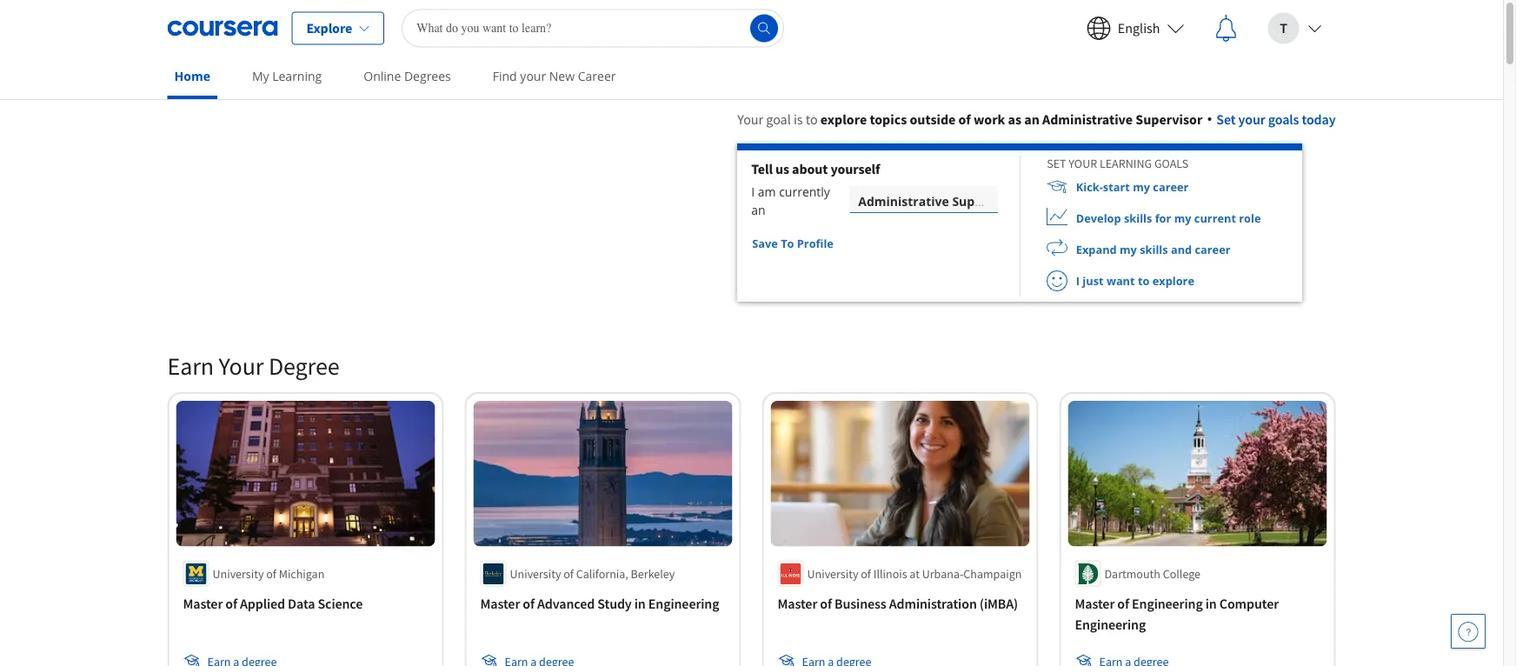 Task type: locate. For each thing, give the bounding box(es) containing it.
1 vertical spatial your
[[1239, 110, 1266, 128]]

0 vertical spatial your
[[520, 68, 546, 84]]

master for master of engineering in computer engineering
[[1076, 595, 1115, 613]]

expand my skills and career
[[1077, 242, 1231, 257]]

0 horizontal spatial your
[[520, 68, 546, 84]]

your
[[520, 68, 546, 84], [1239, 110, 1266, 128], [1069, 156, 1098, 171]]

skills left for
[[1125, 210, 1153, 226]]

0 horizontal spatial to
[[806, 110, 818, 128]]

i am currently an
[[752, 183, 831, 218]]

university
[[213, 566, 264, 582], [510, 566, 561, 582], [808, 566, 859, 582]]

1 horizontal spatial your
[[1069, 156, 1098, 171]]

in
[[635, 595, 646, 613], [1206, 595, 1217, 613]]

your up kick-
[[1069, 156, 1098, 171]]

0 vertical spatial skills
[[1125, 210, 1153, 226]]

to for want
[[1138, 273, 1150, 288]]

coursera image
[[167, 14, 278, 42]]

skills left and
[[1140, 242, 1169, 257]]

your for new
[[520, 68, 546, 84]]

kick-start my career
[[1077, 179, 1189, 194]]

1 university from the left
[[213, 566, 264, 582]]

master left applied on the bottom left
[[183, 595, 223, 613]]

of down dartmouth
[[1118, 595, 1130, 613]]

2 vertical spatial your
[[1069, 156, 1098, 171]]

data
[[288, 595, 315, 613]]

business
[[835, 595, 887, 613]]

my right for
[[1175, 210, 1192, 226]]

0 horizontal spatial your
[[219, 351, 264, 381]]

1 vertical spatial career
[[1196, 242, 1231, 257]]

at
[[910, 566, 920, 582]]

0 horizontal spatial in
[[635, 595, 646, 613]]

2 in from the left
[[1206, 595, 1217, 613]]

0 vertical spatial an
[[1025, 110, 1040, 128]]

of up advanced
[[564, 566, 574, 582]]

0 horizontal spatial goals
[[1155, 156, 1189, 171]]

0 vertical spatial my
[[1134, 179, 1151, 194]]

2 horizontal spatial university
[[808, 566, 859, 582]]

1 master from the left
[[183, 595, 223, 613]]

online degrees link
[[357, 57, 458, 96]]

master left advanced
[[481, 595, 520, 613]]

1 horizontal spatial career
[[1196, 242, 1231, 257]]

(imba)
[[980, 595, 1019, 613]]

english
[[1118, 20, 1161, 37]]

set for set your learning goals
[[1047, 156, 1067, 171]]

1 vertical spatial an
[[752, 201, 766, 218]]

1 horizontal spatial administrative
[[1043, 110, 1133, 128]]

3 university from the left
[[808, 566, 859, 582]]

kick-start my career button
[[1021, 171, 1189, 203]]

2 horizontal spatial your
[[1239, 110, 1266, 128]]

home link
[[167, 57, 217, 99]]

1 horizontal spatial goals
[[1269, 110, 1300, 128]]

0 horizontal spatial an
[[752, 201, 766, 218]]

of
[[959, 110, 971, 128], [266, 566, 277, 582], [564, 566, 574, 582], [861, 566, 871, 582], [226, 595, 237, 613], [523, 595, 535, 613], [821, 595, 832, 613], [1118, 595, 1130, 613]]

of left applied on the bottom left
[[226, 595, 237, 613]]

goals up kick-start my career
[[1155, 156, 1189, 171]]

i for i am currently an
[[752, 183, 755, 200]]

skills
[[1125, 210, 1153, 226], [1140, 242, 1169, 257]]

master of applied data science link
[[183, 594, 428, 615]]

an right the as
[[1025, 110, 1040, 128]]

find
[[493, 68, 517, 84]]

to inside button
[[1138, 273, 1150, 288]]

1 vertical spatial to
[[1138, 273, 1150, 288]]

2 university from the left
[[510, 566, 561, 582]]

of for master of engineering in computer engineering
[[1118, 595, 1130, 613]]

set for set your goals today
[[1217, 110, 1236, 128]]

graduation cap image
[[1047, 177, 1068, 197]]

university up applied on the bottom left
[[213, 566, 264, 582]]

administrative up set your learning goals
[[1043, 110, 1133, 128]]

of for master of advanced study in engineering
[[523, 595, 535, 613]]

online degrees
[[364, 68, 451, 84]]

0 vertical spatial i
[[752, 183, 755, 200]]

in inside master of engineering in computer engineering
[[1206, 595, 1217, 613]]

advanced
[[538, 595, 595, 613]]

3 master from the left
[[778, 595, 818, 613]]

administrative down yourself
[[859, 193, 950, 209]]

set your goals today
[[1217, 110, 1336, 128]]

1 vertical spatial goals
[[1155, 156, 1189, 171]]

an
[[1025, 110, 1040, 128], [752, 201, 766, 218]]

outside
[[910, 110, 956, 128]]

want
[[1107, 273, 1136, 288]]

2 master from the left
[[481, 595, 520, 613]]

to right want
[[1138, 273, 1150, 288]]

career up develop skills for my current role
[[1154, 179, 1189, 194]]

0 vertical spatial administrative
[[1043, 110, 1133, 128]]

1 horizontal spatial explore
[[1153, 273, 1195, 288]]

supervisor left graduation cap image
[[953, 193, 1018, 209]]

career
[[1154, 179, 1189, 194], [1196, 242, 1231, 257]]

0 vertical spatial goals
[[1269, 110, 1300, 128]]

skills inside button
[[1140, 242, 1169, 257]]

of left michigan
[[266, 566, 277, 582]]

of left illinois
[[861, 566, 871, 582]]

2 vertical spatial my
[[1120, 242, 1138, 257]]

university of illinois at urbana-champaign
[[808, 566, 1022, 582]]

as
[[1009, 110, 1022, 128]]

master inside master of engineering in computer engineering
[[1076, 595, 1115, 613]]

dartmouth college
[[1105, 566, 1201, 582]]

i left just on the right top
[[1077, 273, 1080, 288]]

kick-
[[1077, 179, 1104, 194]]

career inside button
[[1196, 242, 1231, 257]]

engineering inside the master of advanced study in engineering link
[[649, 595, 720, 613]]

0 vertical spatial career
[[1154, 179, 1189, 194]]

dartmouth
[[1105, 566, 1161, 582]]

0 vertical spatial explore
[[821, 110, 867, 128]]

my inside develop skills for my current role button
[[1175, 210, 1192, 226]]

engineering down dartmouth
[[1076, 616, 1146, 634]]

explore for is
[[821, 110, 867, 128]]

home
[[174, 68, 210, 84]]

tell us about yourself
[[752, 160, 881, 177]]

learning
[[1100, 156, 1153, 171]]

profile
[[797, 236, 834, 251]]

your left goal
[[738, 110, 764, 128]]

in left computer
[[1206, 595, 1217, 613]]

0 horizontal spatial university
[[213, 566, 264, 582]]

0 horizontal spatial explore
[[821, 110, 867, 128]]

None search field
[[402, 9, 785, 47]]

earn your degree main content
[[0, 88, 1504, 666]]

4 master from the left
[[1076, 595, 1115, 613]]

master of advanced study in engineering
[[481, 595, 720, 613]]

0 horizontal spatial career
[[1154, 179, 1189, 194]]

0 vertical spatial your
[[738, 110, 764, 128]]

my right start
[[1134, 179, 1151, 194]]

of left business
[[821, 595, 832, 613]]

my right the expand
[[1120, 242, 1138, 257]]

university for applied
[[213, 566, 264, 582]]

in right study
[[635, 595, 646, 613]]

master inside the master of advanced study in engineering link
[[481, 595, 520, 613]]

my
[[252, 68, 269, 84]]

champaign
[[964, 566, 1022, 582]]

master down dartmouth
[[1076, 595, 1115, 613]]

computer
[[1220, 595, 1279, 613]]

and
[[1172, 242, 1193, 257]]

goals
[[1269, 110, 1300, 128], [1155, 156, 1189, 171]]

1 vertical spatial my
[[1175, 210, 1192, 226]]

of for university of michigan
[[266, 566, 277, 582]]

university up advanced
[[510, 566, 561, 582]]

0 vertical spatial set
[[1217, 110, 1236, 128]]

develop
[[1077, 210, 1122, 226]]

my
[[1134, 179, 1151, 194], [1175, 210, 1192, 226], [1120, 242, 1138, 257]]

of for master of business administration (imba)
[[821, 595, 832, 613]]

1 horizontal spatial i
[[1077, 273, 1080, 288]]

of inside master of engineering in computer engineering
[[1118, 595, 1130, 613]]

michigan
[[279, 566, 325, 582]]

your
[[738, 110, 764, 128], [219, 351, 264, 381]]

1 horizontal spatial set
[[1217, 110, 1236, 128]]

master inside the master of applied data science link
[[183, 595, 223, 613]]

help center image
[[1459, 621, 1480, 642]]

1 vertical spatial skills
[[1140, 242, 1169, 257]]

0 vertical spatial supervisor
[[1136, 110, 1203, 128]]

role
[[1240, 210, 1262, 226]]

master for master of advanced study in engineering
[[481, 595, 520, 613]]

master inside master of business administration (imba) link
[[778, 595, 818, 613]]

1 horizontal spatial to
[[1138, 273, 1150, 288]]

goals left the today
[[1269, 110, 1300, 128]]

to right is
[[806, 110, 818, 128]]

your right find
[[520, 68, 546, 84]]

college
[[1164, 566, 1201, 582]]

0 horizontal spatial set
[[1047, 156, 1067, 171]]

your right the "earn"
[[219, 351, 264, 381]]

explore inside button
[[1153, 273, 1195, 288]]

i inside i am currently an
[[752, 183, 755, 200]]

master of business administration (imba) link
[[778, 594, 1023, 615]]

1 horizontal spatial university
[[510, 566, 561, 582]]

explore
[[821, 110, 867, 128], [1153, 273, 1195, 288]]

explore down and
[[1153, 273, 1195, 288]]

applied
[[240, 595, 285, 613]]

illinois
[[874, 566, 908, 582]]

i inside button
[[1077, 273, 1080, 288]]

of for university of illinois at urbana-champaign
[[861, 566, 871, 582]]

an inside i am currently an
[[752, 201, 766, 218]]

1 horizontal spatial supervisor
[[1136, 110, 1203, 128]]

0 vertical spatial to
[[806, 110, 818, 128]]

explore left "topics"
[[821, 110, 867, 128]]

administrative
[[1043, 110, 1133, 128], [859, 193, 950, 209]]

us
[[776, 160, 790, 177]]

1 vertical spatial set
[[1047, 156, 1067, 171]]

your inside dropdown button
[[1239, 110, 1266, 128]]

1 vertical spatial explore
[[1153, 273, 1195, 288]]

i left am
[[752, 183, 755, 200]]

engineering for in
[[1076, 616, 1146, 634]]

supervisor up learning
[[1136, 110, 1203, 128]]

engineering for study
[[649, 595, 720, 613]]

0 horizontal spatial i
[[752, 183, 755, 200]]

set
[[1217, 110, 1236, 128], [1047, 156, 1067, 171]]

earn your degree collection element
[[157, 323, 1347, 666]]

1 vertical spatial your
[[219, 351, 264, 381]]

university up business
[[808, 566, 859, 582]]

career right and
[[1196, 242, 1231, 257]]

1 horizontal spatial in
[[1206, 595, 1217, 613]]

1 horizontal spatial your
[[738, 110, 764, 128]]

am
[[758, 183, 776, 200]]

of left advanced
[[523, 595, 535, 613]]

to
[[806, 110, 818, 128], [1138, 273, 1150, 288]]

0 horizontal spatial administrative
[[859, 193, 950, 209]]

set inside set your goals today dropdown button
[[1217, 110, 1236, 128]]

an down am
[[752, 201, 766, 218]]

your left the today
[[1239, 110, 1266, 128]]

master left business
[[778, 595, 818, 613]]

develop skills for my current role button
[[1021, 203, 1262, 234]]

skills inside button
[[1125, 210, 1153, 226]]

1 vertical spatial i
[[1077, 273, 1080, 288]]

engineering down berkeley
[[649, 595, 720, 613]]

1 vertical spatial supervisor
[[953, 193, 1018, 209]]

online
[[364, 68, 401, 84]]



Task type: describe. For each thing, give the bounding box(es) containing it.
of left 'work'
[[959, 110, 971, 128]]

goals inside dropdown button
[[1269, 110, 1300, 128]]

line chart image
[[1047, 208, 1068, 229]]

your for goals
[[1239, 110, 1266, 128]]

t
[[1280, 20, 1288, 37]]

What do you want to learn? text field
[[402, 9, 785, 47]]

study
[[598, 595, 632, 613]]

earn
[[167, 351, 214, 381]]

develop skills for my current role
[[1077, 210, 1262, 226]]

urbana-
[[923, 566, 964, 582]]

master of engineering in computer engineering
[[1076, 595, 1279, 634]]

save
[[753, 236, 778, 251]]

explore button
[[292, 12, 385, 45]]

for
[[1156, 210, 1172, 226]]

set your learning goals
[[1047, 156, 1189, 171]]

earn your degree
[[167, 351, 340, 381]]

career
[[578, 68, 616, 84]]

tell
[[752, 160, 773, 177]]

administrative supervisor
[[859, 193, 1018, 209]]

yourself
[[831, 160, 881, 177]]

learning
[[272, 68, 322, 84]]

engineering down college in the right bottom of the page
[[1133, 595, 1203, 613]]

new
[[550, 68, 575, 84]]

smile image
[[1047, 271, 1068, 291]]

to for is
[[806, 110, 818, 128]]

degree
[[269, 351, 340, 381]]

berkeley
[[631, 566, 675, 582]]

work
[[974, 110, 1006, 128]]

my inside kick-start my career button
[[1134, 179, 1151, 194]]

university of california, berkeley
[[510, 566, 675, 582]]

save to profile
[[753, 236, 834, 251]]

find your new career
[[493, 68, 616, 84]]

expand my skills and career button
[[1021, 234, 1231, 265]]

0 horizontal spatial supervisor
[[953, 193, 1018, 209]]

today
[[1303, 110, 1336, 128]]

master of applied data science
[[183, 595, 363, 613]]

university for advanced
[[510, 566, 561, 582]]

1 horizontal spatial an
[[1025, 110, 1040, 128]]

your for learning
[[1069, 156, 1098, 171]]

of for master of applied data science
[[226, 595, 237, 613]]

master for master of business administration (imba)
[[778, 595, 818, 613]]

currently
[[780, 183, 831, 200]]

master of advanced study in engineering link
[[481, 594, 726, 615]]

my learning link
[[245, 57, 329, 96]]

your goal is to explore topics outside of work as an administrative supervisor
[[738, 110, 1203, 128]]

i just want to explore
[[1077, 273, 1195, 288]]

goal
[[767, 110, 791, 128]]

master of business administration (imba)
[[778, 595, 1019, 613]]

i for i just want to explore
[[1077, 273, 1080, 288]]

start
[[1104, 179, 1131, 194]]

master for master of applied data science
[[183, 595, 223, 613]]

explore
[[307, 20, 352, 37]]

i just want to explore button
[[1021, 265, 1195, 297]]

is
[[794, 110, 803, 128]]

master of engineering in computer engineering link
[[1076, 594, 1321, 635]]

save to profile button
[[752, 228, 835, 259]]

1 in from the left
[[635, 595, 646, 613]]

of for university of california, berkeley
[[564, 566, 574, 582]]

my learning
[[252, 68, 322, 84]]

topics
[[870, 110, 907, 128]]

expand
[[1077, 242, 1117, 257]]

my inside expand my skills and career button
[[1120, 242, 1138, 257]]

to
[[781, 236, 795, 251]]

university for business
[[808, 566, 859, 582]]

california,
[[576, 566, 629, 582]]

find your new career link
[[486, 57, 623, 96]]

just
[[1083, 273, 1104, 288]]

administration
[[890, 595, 977, 613]]

repeat image
[[1047, 239, 1068, 260]]

current
[[1195, 210, 1237, 226]]

t button
[[1255, 0, 1336, 56]]

explore for want
[[1153, 273, 1195, 288]]

english button
[[1073, 0, 1199, 56]]

university of michigan
[[213, 566, 325, 582]]

about
[[792, 160, 828, 177]]

science
[[318, 595, 363, 613]]

degrees
[[404, 68, 451, 84]]

career inside button
[[1154, 179, 1189, 194]]

1 vertical spatial administrative
[[859, 193, 950, 209]]

set your goals today button
[[1208, 109, 1336, 130]]



Task type: vqa. For each thing, say whether or not it's contained in the screenshot.
second in from right
yes



